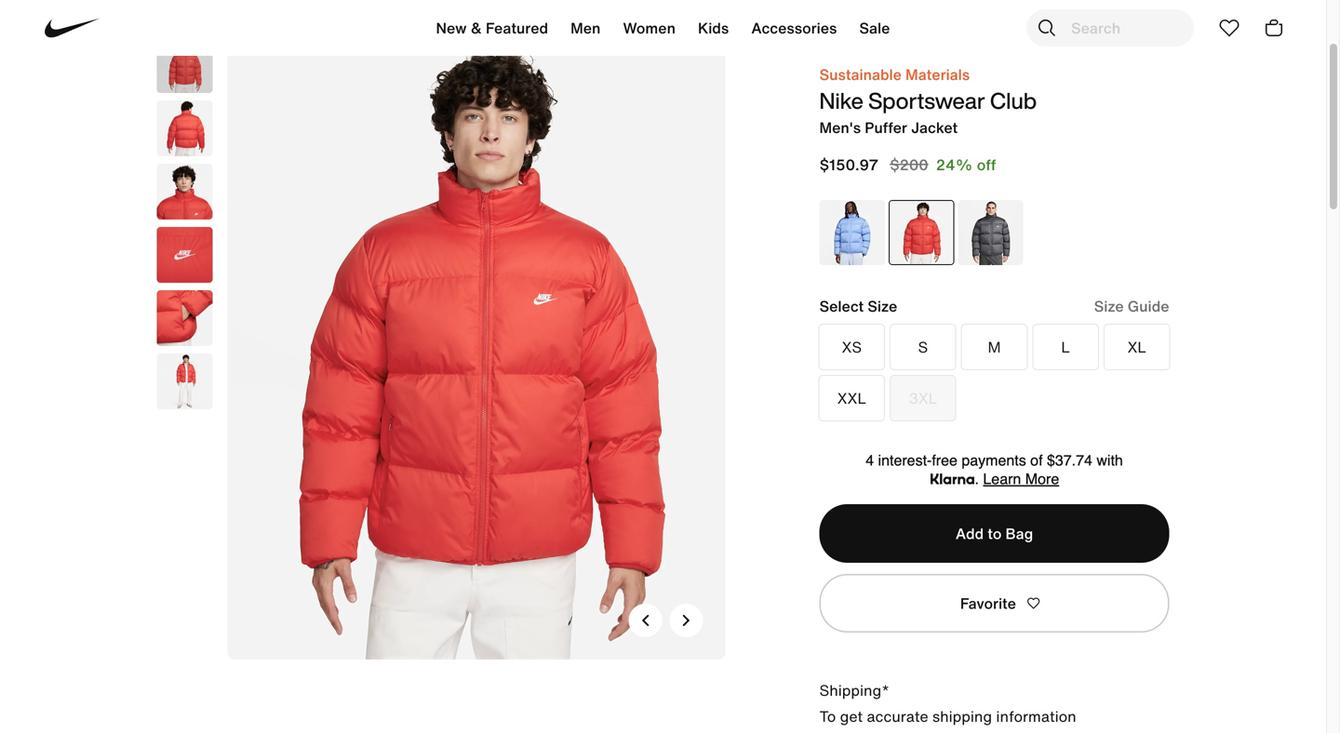 Task type: locate. For each thing, give the bounding box(es) containing it.
new & featured
[[436, 17, 548, 39]]

$200 24% off
[[890, 153, 997, 176]]

$37.74
[[1047, 452, 1093, 469]]

s
[[919, 336, 929, 359]]

women link
[[612, 6, 687, 58]]

select size
[[820, 295, 898, 318]]

learn more button
[[984, 471, 1060, 488]]

bag
[[1006, 523, 1034, 545]]

with
[[1097, 452, 1124, 469]]

new
[[436, 17, 467, 39]]

$150.97
[[820, 153, 879, 176]]

size left guide
[[1095, 295, 1124, 318]]

sale link
[[849, 6, 902, 58]]

m
[[988, 336, 1001, 359]]

to
[[820, 706, 836, 728]]

kids
[[698, 17, 729, 39]]

size
[[868, 295, 898, 318], [1095, 295, 1124, 318]]

menu bar
[[317, 4, 1010, 60]]

of
[[1031, 452, 1043, 469]]

jacket
[[912, 116, 958, 139]]

favorite button
[[820, 575, 1170, 633]]

shipping
[[933, 706, 993, 728]]

women
[[623, 17, 676, 39]]

previous image
[[640, 615, 651, 627]]

nike sportswear club men's puffer jacket image
[[157, 37, 213, 93], [228, 37, 726, 660], [157, 101, 213, 156], [157, 164, 213, 220], [157, 227, 213, 283], [157, 290, 213, 346], [157, 354, 213, 410]]

size right select
[[868, 295, 898, 318]]

0 horizontal spatial size
[[868, 295, 898, 318]]

1 size from the left
[[868, 295, 898, 318]]

size guide
[[1095, 295, 1170, 318]]

$200
[[890, 153, 929, 176]]

1 horizontal spatial size
[[1095, 295, 1124, 318]]

menu bar containing new & featured
[[317, 4, 1010, 60]]

men's
[[820, 116, 861, 139]]

new & featured link
[[425, 6, 560, 58]]

nike home page image
[[36, 0, 109, 65]]

sale
[[860, 17, 891, 39]]

accurate
[[867, 706, 929, 728]]

next image
[[681, 615, 692, 627]]

nike sportswear club men's puffer jacket
[[820, 84, 1037, 139]]

payments
[[962, 452, 1027, 469]]

select
[[820, 295, 864, 318]]

sustainable
[[820, 63, 902, 86]]

men
[[571, 17, 601, 39]]

3xl
[[909, 388, 938, 410]]

accessories link
[[740, 6, 849, 58]]

get
[[840, 706, 863, 728]]

Search Products text field
[[1027, 9, 1195, 47]]



Task type: describe. For each thing, give the bounding box(es) containing it.
more
[[1026, 471, 1060, 488]]

guide
[[1128, 295, 1170, 318]]

add to bag button
[[820, 505, 1170, 563]]

iron grey/white image
[[958, 200, 1024, 266]]

2 size from the left
[[1095, 295, 1124, 318]]

off
[[977, 153, 997, 176]]

xl
[[1128, 336, 1147, 359]]

learn
[[984, 471, 1022, 488]]

sustainable materials
[[820, 63, 970, 86]]

favorite
[[961, 593, 1017, 615]]

puffer
[[865, 116, 908, 139]]

size guide link
[[1095, 295, 1170, 318]]

24%
[[936, 153, 974, 176]]

4
[[866, 452, 874, 469]]

4 interest-free payments of $37.74 with klarna . learn more
[[866, 452, 1124, 489]]

add
[[956, 523, 984, 545]]

shipping*
[[820, 680, 890, 702]]

interest-
[[879, 452, 932, 469]]

favorites image
[[1219, 17, 1241, 39]]

xxl
[[838, 388, 867, 410]]

add to bag
[[956, 523, 1034, 545]]

nike
[[820, 84, 864, 117]]

men link
[[560, 6, 612, 58]]

to
[[988, 523, 1002, 545]]

polar/white image
[[820, 200, 885, 266]]

&
[[471, 17, 482, 39]]

open search modal image
[[1036, 17, 1059, 39]]

.
[[975, 471, 979, 488]]

materials
[[906, 63, 970, 86]]

klarna
[[930, 471, 975, 489]]

free
[[932, 452, 958, 469]]

featured
[[486, 17, 548, 39]]

club
[[991, 84, 1037, 117]]

information
[[997, 706, 1077, 728]]

kids link
[[687, 6, 740, 58]]

university red/white image
[[889, 200, 955, 266]]

shipping* to get accurate shipping information
[[820, 680, 1077, 728]]

sportswear
[[869, 84, 986, 117]]

accessories
[[752, 17, 837, 39]]

l
[[1062, 336, 1071, 359]]

xs
[[842, 336, 862, 359]]



Task type: vqa. For each thing, say whether or not it's contained in the screenshot.
free
yes



